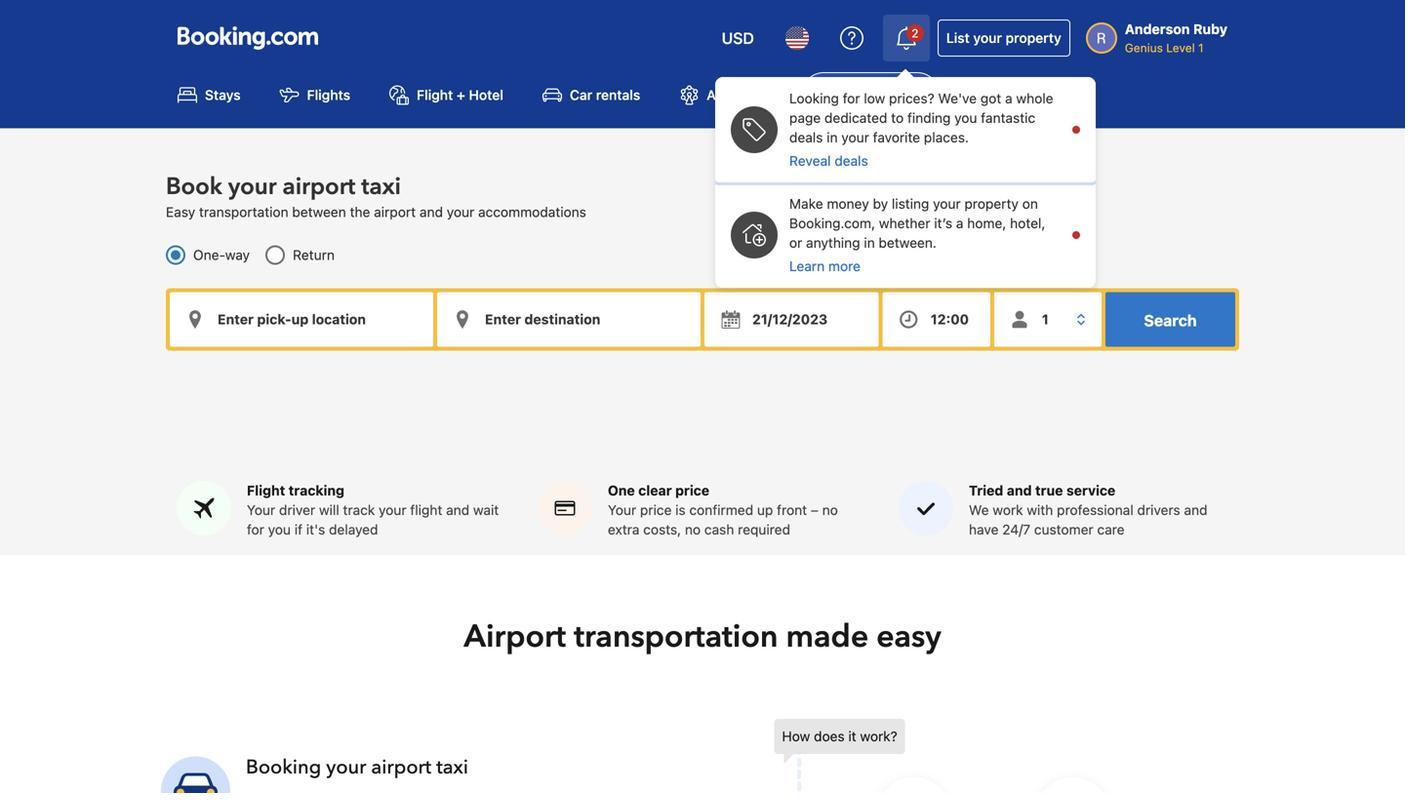 Task type: describe. For each thing, give the bounding box(es) containing it.
easy
[[166, 204, 195, 220]]

car rentals
[[570, 87, 640, 103]]

made
[[786, 616, 869, 658]]

and right drivers
[[1184, 502, 1207, 518]]

in for your
[[827, 129, 838, 145]]

wait
[[473, 502, 499, 518]]

in for between.
[[864, 235, 875, 251]]

1
[[1198, 41, 1204, 55]]

flight
[[410, 502, 442, 518]]

21/12/2023
[[752, 311, 828, 327]]

extra
[[608, 521, 640, 537]]

easy
[[876, 616, 941, 658]]

airport taxis link
[[802, 72, 940, 116]]

taxis
[[893, 87, 924, 103]]

between.
[[879, 235, 937, 251]]

favorite
[[873, 129, 920, 145]]

delayed
[[329, 521, 378, 537]]

way
[[225, 247, 250, 263]]

car rentals link
[[527, 72, 656, 116]]

one clear price your price is confirmed up front – no extra costs, no cash required
[[608, 482, 838, 537]]

your inside the flight tracking your driver will track your flight and wait for you if it's delayed
[[379, 502, 406, 518]]

genius
[[1125, 41, 1163, 55]]

flight for flight + hotel
[[417, 87, 453, 103]]

book your airport taxi easy transportation between the airport and your accommodations
[[166, 171, 586, 220]]

you inside looking for low prices? we've got a whole page dedicated to finding you fantastic deals in your favorite places. reveal deals
[[954, 110, 977, 126]]

2 button
[[883, 15, 930, 61]]

your inside one clear price your price is confirmed up front – no extra costs, no cash required
[[608, 502, 636, 518]]

home,
[[967, 215, 1006, 231]]

to
[[891, 110, 904, 126]]

work
[[993, 502, 1023, 518]]

+
[[457, 87, 465, 103]]

21/12/2023 button
[[704, 292, 879, 347]]

booking.com online hotel reservations image
[[178, 26, 318, 50]]

will
[[319, 502, 339, 518]]

flight + hotel link
[[374, 72, 519, 116]]

stays link
[[162, 72, 256, 116]]

true
[[1035, 482, 1063, 498]]

tried and true service we work with professional drivers and have 24/7 customer care
[[969, 482, 1207, 537]]

airport for booking
[[371, 754, 431, 781]]

your inside looking for low prices? we've got a whole page dedicated to finding you fantastic deals in your favorite places. reveal deals
[[841, 129, 869, 145]]

usd
[[722, 29, 754, 47]]

your right booking
[[326, 754, 366, 781]]

list
[[946, 30, 970, 46]]

for inside looking for low prices? we've got a whole page dedicated to finding you fantastic deals in your favorite places. reveal deals
[[843, 90, 860, 106]]

taxi for book
[[361, 171, 401, 203]]

and up work
[[1007, 482, 1032, 498]]

whether
[[879, 215, 930, 231]]

flight tracking your driver will track your flight and wait for you if it's delayed
[[247, 482, 499, 537]]

page
[[789, 110, 821, 126]]

airport transportation made easy
[[464, 616, 941, 658]]

the
[[350, 204, 370, 220]]

work?
[[860, 728, 897, 744]]

flights
[[307, 87, 350, 103]]

one-way
[[193, 247, 250, 263]]

if
[[294, 521, 302, 537]]

professional
[[1057, 502, 1133, 518]]

hotel,
[[1010, 215, 1045, 231]]

low
[[864, 90, 885, 106]]

1 vertical spatial airport
[[374, 204, 416, 220]]

tracking
[[289, 482, 344, 498]]

attractions
[[707, 87, 778, 103]]

by
[[873, 196, 888, 212]]

make
[[789, 196, 823, 212]]

ruby
[[1193, 21, 1227, 37]]

how
[[782, 728, 810, 744]]

airport taxis
[[845, 87, 924, 103]]

prices?
[[889, 90, 934, 106]]

1 horizontal spatial price
[[675, 482, 709, 498]]

how does it work?
[[782, 728, 897, 744]]

on
[[1022, 196, 1038, 212]]

confirmed
[[689, 502, 753, 518]]

12:00 button
[[883, 292, 990, 347]]

hotel
[[469, 87, 503, 103]]

Enter pick-up location text field
[[170, 292, 433, 347]]

your inside make money by listing your property on booking.com, whether it's a home, hotel, or anything in between. learn more
[[933, 196, 961, 212]]

anything
[[806, 235, 860, 251]]

it's
[[306, 521, 325, 537]]

is
[[675, 502, 686, 518]]

track
[[343, 502, 375, 518]]

got
[[980, 90, 1001, 106]]

search button
[[1105, 292, 1235, 347]]

we've
[[938, 90, 977, 106]]

more
[[828, 258, 861, 274]]

service
[[1066, 482, 1115, 498]]

list your property link
[[937, 20, 1070, 57]]

1 vertical spatial price
[[640, 502, 672, 518]]

booking.com,
[[789, 215, 875, 231]]

customer
[[1034, 521, 1093, 537]]

24/7
[[1002, 521, 1030, 537]]

list your property
[[946, 30, 1061, 46]]

1 horizontal spatial no
[[822, 502, 838, 518]]

attractions link
[[664, 72, 794, 116]]



Task type: locate. For each thing, give the bounding box(es) containing it.
between
[[292, 204, 346, 220]]

book
[[166, 171, 222, 203]]

1 vertical spatial deals
[[834, 153, 868, 169]]

airport
[[845, 87, 890, 103], [464, 616, 566, 658]]

price up is
[[675, 482, 709, 498]]

0 vertical spatial taxi
[[361, 171, 401, 203]]

flight left the "+"
[[417, 87, 453, 103]]

no down is
[[685, 521, 701, 537]]

property
[[1005, 30, 1061, 46], [964, 196, 1019, 212]]

0 vertical spatial deals
[[789, 129, 823, 145]]

0 vertical spatial no
[[822, 502, 838, 518]]

a right got
[[1005, 90, 1012, 106]]

you
[[954, 110, 977, 126], [268, 521, 291, 537]]

you left if
[[268, 521, 291, 537]]

you inside the flight tracking your driver will track your flight and wait for you if it's delayed
[[268, 521, 291, 537]]

taxi inside "book your airport taxi easy transportation between the airport and your accommodations"
[[361, 171, 401, 203]]

and right the
[[419, 204, 443, 220]]

for inside the flight tracking your driver will track your flight and wait for you if it's delayed
[[247, 521, 264, 537]]

0 horizontal spatial flight
[[247, 482, 285, 498]]

airport for airport taxis
[[845, 87, 890, 103]]

one-
[[193, 247, 225, 263]]

1 vertical spatial property
[[964, 196, 1019, 212]]

price down clear
[[640, 502, 672, 518]]

1 horizontal spatial booking airport taxi image
[[774, 719, 1184, 793]]

0 vertical spatial airport
[[845, 87, 890, 103]]

usd button
[[710, 15, 766, 61]]

booking your airport taxi
[[246, 754, 468, 781]]

1 vertical spatial flight
[[247, 482, 285, 498]]

flight up driver
[[247, 482, 285, 498]]

0 vertical spatial a
[[1005, 90, 1012, 106]]

flight for flight tracking your driver will track your flight and wait for you if it's delayed
[[247, 482, 285, 498]]

deals right reveal
[[834, 153, 868, 169]]

anderson
[[1125, 21, 1190, 37]]

you down the we've
[[954, 110, 977, 126]]

and inside "book your airport taxi easy transportation between the airport and your accommodations"
[[419, 204, 443, 220]]

in right anything
[[864, 235, 875, 251]]

front
[[777, 502, 807, 518]]

1 vertical spatial transportation
[[574, 616, 778, 658]]

flight inside the flight tracking your driver will track your flight and wait for you if it's delayed
[[247, 482, 285, 498]]

0 horizontal spatial taxi
[[361, 171, 401, 203]]

drivers
[[1137, 502, 1180, 518]]

airport for book
[[282, 171, 355, 203]]

required
[[738, 521, 790, 537]]

1 horizontal spatial taxi
[[436, 754, 468, 781]]

0 horizontal spatial a
[[956, 215, 963, 231]]

2
[[911, 26, 919, 40]]

learn
[[789, 258, 825, 274]]

tried
[[969, 482, 1003, 498]]

property up whole
[[1005, 30, 1061, 46]]

1 horizontal spatial transportation
[[574, 616, 778, 658]]

0 vertical spatial in
[[827, 129, 838, 145]]

looking for low prices? we've got a whole page dedicated to finding you fantastic deals in your favorite places. reveal deals
[[789, 90, 1053, 169]]

driver
[[279, 502, 315, 518]]

your down one
[[608, 502, 636, 518]]

0 horizontal spatial airport
[[464, 616, 566, 658]]

–
[[811, 502, 819, 518]]

level
[[1166, 41, 1195, 55]]

0 horizontal spatial transportation
[[199, 204, 288, 220]]

does
[[814, 728, 845, 744]]

up
[[757, 502, 773, 518]]

stays
[[205, 87, 241, 103]]

in down dedicated
[[827, 129, 838, 145]]

money
[[827, 196, 869, 212]]

1 vertical spatial a
[[956, 215, 963, 231]]

1 horizontal spatial your
[[608, 502, 636, 518]]

taxi
[[361, 171, 401, 203], [436, 754, 468, 781]]

and
[[419, 204, 443, 220], [1007, 482, 1032, 498], [446, 502, 470, 518], [1184, 502, 1207, 518]]

1 horizontal spatial deals
[[834, 153, 868, 169]]

dedicated
[[824, 110, 887, 126]]

0 vertical spatial for
[[843, 90, 860, 106]]

have
[[969, 521, 999, 537]]

price
[[675, 482, 709, 498], [640, 502, 672, 518]]

0 vertical spatial transportation
[[199, 204, 288, 220]]

your right 'track'
[[379, 502, 406, 518]]

with
[[1027, 502, 1053, 518]]

for
[[843, 90, 860, 106], [247, 521, 264, 537]]

0 horizontal spatial your
[[247, 502, 275, 518]]

1 horizontal spatial in
[[864, 235, 875, 251]]

and left wait
[[446, 502, 470, 518]]

1 vertical spatial for
[[247, 521, 264, 537]]

1 your from the left
[[247, 502, 275, 518]]

2 your from the left
[[608, 502, 636, 518]]

0 vertical spatial price
[[675, 482, 709, 498]]

1 horizontal spatial flight
[[417, 87, 453, 103]]

0 horizontal spatial deals
[[789, 129, 823, 145]]

flight
[[417, 87, 453, 103], [247, 482, 285, 498]]

a inside looking for low prices? we've got a whole page dedicated to finding you fantastic deals in your favorite places. reveal deals
[[1005, 90, 1012, 106]]

no right –
[[822, 502, 838, 518]]

your left driver
[[247, 502, 275, 518]]

flight + hotel
[[417, 87, 503, 103]]

whole
[[1016, 90, 1053, 106]]

anderson ruby genius level 1
[[1125, 21, 1227, 55]]

booking airport taxi image
[[774, 719, 1184, 793], [161, 757, 230, 793]]

costs,
[[643, 521, 681, 537]]

0 vertical spatial you
[[954, 110, 977, 126]]

your
[[247, 502, 275, 518], [608, 502, 636, 518]]

one
[[608, 482, 635, 498]]

accommodations
[[478, 204, 586, 220]]

1 vertical spatial airport
[[464, 616, 566, 658]]

a right it's on the top right of page
[[956, 215, 963, 231]]

0 vertical spatial property
[[1005, 30, 1061, 46]]

2 vertical spatial airport
[[371, 754, 431, 781]]

1 vertical spatial taxi
[[436, 754, 468, 781]]

deals down page
[[789, 129, 823, 145]]

1 horizontal spatial airport
[[845, 87, 890, 103]]

1 vertical spatial you
[[268, 521, 291, 537]]

Enter destination text field
[[437, 292, 701, 347]]

taxi for booking
[[436, 754, 468, 781]]

1 horizontal spatial you
[[954, 110, 977, 126]]

1 vertical spatial in
[[864, 235, 875, 251]]

it's
[[934, 215, 952, 231]]

for up dedicated
[[843, 90, 860, 106]]

0 vertical spatial airport
[[282, 171, 355, 203]]

care
[[1097, 521, 1125, 537]]

your right list
[[973, 30, 1002, 46]]

booking
[[246, 754, 321, 781]]

reveal
[[789, 153, 831, 169]]

0 horizontal spatial booking airport taxi image
[[161, 757, 230, 793]]

in inside looking for low prices? we've got a whole page dedicated to finding you fantastic deals in your favorite places. reveal deals
[[827, 129, 838, 145]]

0 horizontal spatial for
[[247, 521, 264, 537]]

1 horizontal spatial a
[[1005, 90, 1012, 106]]

0 horizontal spatial in
[[827, 129, 838, 145]]

1 horizontal spatial for
[[843, 90, 860, 106]]

airport
[[282, 171, 355, 203], [374, 204, 416, 220], [371, 754, 431, 781]]

0 horizontal spatial you
[[268, 521, 291, 537]]

places.
[[924, 129, 969, 145]]

we
[[969, 502, 989, 518]]

1 vertical spatial no
[[685, 521, 701, 537]]

looking
[[789, 90, 839, 106]]

your left accommodations
[[447, 204, 474, 220]]

your inside the flight tracking your driver will track your flight and wait for you if it's delayed
[[247, 502, 275, 518]]

no
[[822, 502, 838, 518], [685, 521, 701, 537]]

and inside the flight tracking your driver will track your flight and wait for you if it's delayed
[[446, 502, 470, 518]]

in inside make money by listing your property on booking.com, whether it's a home, hotel, or anything in between. learn more
[[864, 235, 875, 251]]

rentals
[[596, 87, 640, 103]]

it
[[848, 728, 856, 744]]

your up it's on the top right of page
[[933, 196, 961, 212]]

your down dedicated
[[841, 129, 869, 145]]

property inside make money by listing your property on booking.com, whether it's a home, hotel, or anything in between. learn more
[[964, 196, 1019, 212]]

in
[[827, 129, 838, 145], [864, 235, 875, 251]]

your right the book
[[228, 171, 277, 203]]

make money by listing your property on booking.com, whether it's a home, hotel, or anything in between. learn more
[[789, 196, 1045, 274]]

a inside make money by listing your property on booking.com, whether it's a home, hotel, or anything in between. learn more
[[956, 215, 963, 231]]

airport for airport transportation made easy
[[464, 616, 566, 658]]

a
[[1005, 90, 1012, 106], [956, 215, 963, 231]]

car
[[570, 87, 592, 103]]

0 horizontal spatial no
[[685, 521, 701, 537]]

for left if
[[247, 521, 264, 537]]

fantastic
[[981, 110, 1035, 126]]

0 vertical spatial flight
[[417, 87, 453, 103]]

property up the home,
[[964, 196, 1019, 212]]

0 horizontal spatial price
[[640, 502, 672, 518]]

transportation inside "book your airport taxi easy transportation between the airport and your accommodations"
[[199, 204, 288, 220]]

flights link
[[264, 72, 366, 116]]

transportation
[[199, 204, 288, 220], [574, 616, 778, 658]]



Task type: vqa. For each thing, say whether or not it's contained in the screenshot.
the Take
no



